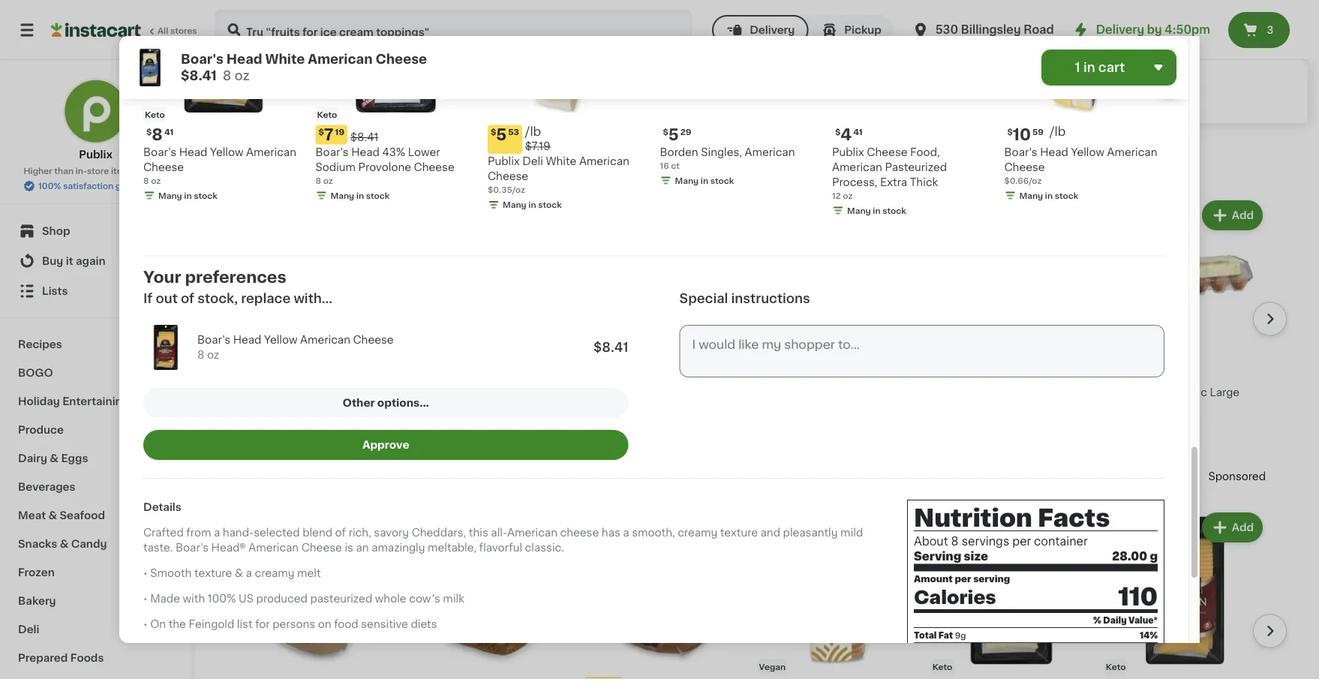 Task type: vqa. For each thing, say whether or not it's contained in the screenshot.
THE BROTH, in Kettle & Fire Bone Broth, Mushroom Chicken 16.9 Oz Many In Stock
no



Task type: locate. For each thing, give the bounding box(es) containing it.
$ for $ 8 41
[[146, 128, 152, 136]]

many down guarantee
[[158, 192, 182, 200]]

white inside 'boar's head white american cheese $8.41 8 oz'
[[265, 53, 305, 66]]

1 vertical spatial texture
[[194, 568, 232, 579]]

1 vertical spatial $8.41
[[351, 132, 379, 143]]

1 vertical spatial 1
[[1023, 523, 1027, 533]]

cheese inside 'boar's head white american cheese $8.41 8 oz'
[[376, 53, 427, 66]]

0 horizontal spatial 1
[[1023, 523, 1027, 533]]

pickup button
[[809, 15, 894, 45]]

yellow inside boar's head yellow american cheese $0.66/oz
[[1071, 147, 1105, 158]]

delivery by 4:50pm link
[[1072, 21, 1211, 39]]

1 horizontal spatial eggs
[[1141, 402, 1167, 412]]

cheese
[[376, 53, 427, 66], [867, 147, 908, 158], [143, 162, 184, 173], [414, 162, 455, 173], [1005, 162, 1045, 173], [488, 171, 529, 182], [353, 335, 394, 346], [336, 402, 376, 412], [411, 402, 451, 412], [302, 543, 342, 553]]

beverages link
[[9, 473, 182, 501]]

many in stock for borden singles, american 16 ct
[[675, 177, 734, 185]]

I would like my shopper to... text field
[[680, 325, 1165, 378]]

dextrose
[[818, 56, 867, 66]]

nutrition
[[914, 507, 1033, 531]]

for
[[298, 469, 325, 485]]

delivery for delivery
[[750, 25, 795, 35]]

if
[[143, 292, 153, 305]]

1 horizontal spatial creamy
[[678, 528, 718, 538]]

many in stock down with
[[331, 192, 390, 200]]

all stores link
[[51, 9, 198, 51]]

white for boar's head white american cheese $8.41 8 oz
[[265, 53, 305, 66]]

many in stock for boar's head yellow american cheese $0.66/oz
[[1020, 192, 1079, 200]]

brown
[[1105, 402, 1138, 412]]

bought
[[289, 157, 350, 172]]

1 horizontal spatial deli
[[523, 156, 543, 167]]

1 horizontal spatial 1
[[1075, 61, 1081, 74]]

0 horizontal spatial of
[[181, 292, 195, 305]]

many down boar's head yellow american cheese $0.66/oz
[[1020, 192, 1044, 200]]

1 left cart
[[1075, 61, 1081, 74]]

0 vertical spatial bakery
[[619, 387, 656, 397]]

ct up servings per container
[[1030, 523, 1041, 533]]

service type group
[[712, 15, 894, 45]]

$ inside $ 5 29
[[663, 128, 669, 136]]

deli down $7.19
[[523, 156, 543, 167]]

of down solids at top
[[635, 86, 649, 96]]

head
[[227, 53, 262, 66], [179, 147, 207, 158], [351, 147, 380, 158], [1040, 147, 1069, 158], [233, 335, 262, 346], [273, 387, 301, 397], [446, 387, 475, 397]]

deli up prepared
[[18, 625, 39, 635]]

many down bought
[[331, 192, 354, 200]]

boar's inside crafted from a hand-selected blend of rich, savory cheddars, this all-american cheese has a smooth, creamy texture and pleasantly mild taste. boar's head® american cheese is an amazingly meltable, flavorful classic.
[[176, 543, 209, 553]]

many in stock for $ 7 19 $8.41 boar's head 43% lower sodium provolone cheese 8 oz
[[331, 192, 390, 200]]

$ left the 53
[[491, 128, 496, 136]]

% daily value*
[[1094, 617, 1158, 625]]

item carousel region
[[122, 0, 1186, 226], [237, 192, 1287, 462], [237, 504, 1287, 679]]

of up is
[[335, 528, 346, 538]]

1 horizontal spatial lower
[[408, 147, 440, 158]]

$ left '19'
[[319, 128, 324, 136]]

$ left 87
[[761, 368, 766, 376]]

$0.66/oz for yellow
[[1005, 177, 1042, 185]]

texture left and
[[720, 528, 758, 538]]

about 8
[[914, 536, 959, 547]]

cheese inside crafted from a hand-selected blend of rich, savory cheddars, this all-american cheese has a smooth, creamy texture and pleasantly mild taste. boar's head® american cheese is an amazingly meltable, flavorful classic.
[[302, 543, 342, 553]]

0 vertical spatial sodium
[[592, 56, 632, 66]]

2 vertical spatial white
[[477, 387, 508, 397]]

in inside the 1 in cart field
[[1084, 61, 1096, 74]]

per down 1 ct
[[1013, 536, 1032, 547]]

$ inside $ 10 59
[[1008, 128, 1013, 136]]

& for meat
[[48, 510, 57, 521]]

1 vertical spatial deli
[[18, 625, 39, 635]]

yellow for $0.66/oz
[[1071, 147, 1105, 158]]

41 right 4
[[854, 128, 863, 136]]

deli inside '$ 5 53 /lb $7.19 publix deli white american cheese $0.35/oz'
[[523, 156, 543, 167]]

many for boar's head yellow american cheese $0.66/oz
[[1020, 192, 1044, 200]]

7
[[324, 127, 334, 143]]

$ 8 41
[[146, 127, 174, 143]]

1 inside field
[[1075, 61, 1081, 74]]

stock for boar's head yellow american cheese $0.66/oz
[[1055, 192, 1079, 200]]

& right dairy
[[50, 453, 59, 464]]

5 left 93 on the right bottom of the page
[[1113, 367, 1124, 383]]

product group containing 14
[[931, 198, 1093, 442]]

than
[[778, 41, 804, 51]]

of down paprika,spices
[[797, 86, 810, 96]]

seafood
[[60, 510, 105, 521]]

8 inside 'boar's head white american cheese $8.41 8 oz'
[[223, 69, 231, 82]]

add
[[538, 210, 560, 221], [885, 210, 907, 221], [1232, 210, 1254, 221], [365, 523, 387, 533], [538, 523, 560, 533], [712, 523, 734, 533], [1232, 523, 1254, 533]]

$5.53 per pound original price: $7.19 element
[[488, 125, 648, 154]]

boar's up options...
[[411, 387, 444, 397]]

0 vertical spatial white
[[265, 53, 305, 66]]

many in stock for publix cheese food, american pasteurized process, extra thick 12 oz
[[847, 207, 907, 215]]

bakery down frozen on the left bottom of page
[[18, 596, 56, 607]]

$0.66/oz down 10 in the right top of the page
[[1005, 177, 1042, 185]]

boar's head yellow american cheese 8 oz
[[143, 147, 296, 185], [197, 335, 394, 361]]

calories
[[914, 589, 997, 607]]

product group
[[237, 198, 399, 445], [411, 198, 572, 445], [758, 198, 919, 427], [931, 198, 1093, 442], [1105, 198, 1266, 445], [237, 510, 399, 679], [411, 510, 572, 679], [584, 510, 746, 679], [758, 510, 919, 679], [931, 510, 1093, 679], [1105, 510, 1266, 679]]

salt,sugar,
[[849, 41, 904, 51]]

sodium inside $ 7 19 $8.41 boar's head 43% lower sodium provolone cheese 8 oz
[[316, 162, 356, 173]]

delivery inside 'button'
[[750, 25, 795, 35]]

$ 4 41
[[835, 127, 863, 143]]

$ inside $ 7 19 $8.41 boar's head 43% lower sodium provolone cheese 8 oz
[[319, 128, 324, 136]]

/lb inside $10.59 per pound element
[[1050, 126, 1066, 138]]

vegan button
[[758, 510, 919, 679]]

per up calories
[[955, 575, 972, 584]]

other options... button
[[143, 388, 629, 419]]

road
[[1024, 24, 1054, 35]]

many in stock down $0.83/oz
[[252, 432, 311, 440]]

2 horizontal spatial of
[[335, 528, 346, 538]]

many down process,
[[847, 207, 871, 215]]

onion
[[867, 71, 899, 81]]

keto down $15.99 /lb 0.61 lb
[[317, 111, 337, 119]]

sodium down turkey
[[592, 56, 632, 66]]

0 vertical spatial 1
[[1075, 61, 1081, 74]]

sodium up $0.83/oz
[[237, 402, 277, 412]]

1 horizontal spatial a
[[246, 568, 252, 579]]

/lb
[[304, 93, 322, 106], [525, 126, 541, 138], [1050, 126, 1066, 138]]

0 horizontal spatial $8.41
[[181, 69, 217, 82]]

keto up $ 8 41
[[145, 111, 165, 119]]

2 horizontal spatial a
[[623, 528, 629, 538]]

& left candy at the bottom left
[[60, 539, 69, 549]]

1 horizontal spatial keto button
[[1105, 510, 1266, 679]]

0 horizontal spatial keto button
[[931, 510, 1093, 679]]

creamy up the produced at the left
[[255, 568, 295, 579]]

organic
[[1166, 387, 1208, 397]]

remove boar's head white american cheese image
[[980, 519, 998, 537]]

many down options...
[[426, 432, 450, 440]]

• left good
[[143, 645, 148, 655]]

• for • on the feingold list for persons on food sensitive diets
[[143, 619, 148, 630]]

many in stock down extra
[[847, 207, 907, 215]]

$ left 29
[[663, 128, 669, 136]]

2%
[[901, 71, 917, 81]]

1 horizontal spatial of
[[221, 645, 232, 655]]

1 horizontal spatial 41
[[854, 128, 863, 136]]

0 horizontal spatial lower
[[330, 387, 362, 397]]

$ inside the $ 2 87
[[761, 368, 766, 376]]

keto button
[[931, 510, 1093, 679], [1105, 510, 1266, 679]]

boar's down stores
[[181, 53, 224, 66]]

1 horizontal spatial 5
[[669, 127, 679, 143]]

1 horizontal spatial per
[[1013, 536, 1032, 547]]

1 horizontal spatial bakery
[[619, 387, 656, 397]]

0 horizontal spatial texture
[[194, 568, 232, 579]]

keto down total fat 9g
[[933, 663, 953, 671]]

1 horizontal spatial /lb
[[525, 126, 541, 138]]

4 • from the top
[[143, 645, 148, 655]]

0 vertical spatial $8.41
[[181, 69, 217, 82]]

$ for $ 5 29
[[663, 128, 669, 136]]

creamy right smooth,
[[678, 528, 718, 538]]

sodium down 7
[[316, 162, 356, 173]]

$ for $ 10 59
[[1008, 128, 1013, 136]]

deli inside deli "link"
[[18, 625, 39, 635]]

59
[[1033, 128, 1044, 136]]

publix inside button
[[584, 387, 616, 397]]

5 inside '$ 5 53 /lb $7.19 publix deli white american cheese $0.35/oz'
[[496, 127, 507, 143]]

0 vertical spatial lower
[[408, 147, 440, 158]]

less
[[751, 41, 776, 51], [608, 86, 633, 96]]

publix up $0.35/oz
[[488, 156, 520, 167]]

1 vertical spatial ct
[[1030, 523, 1041, 533]]

$0.66/oz down options...
[[411, 416, 448, 425]]

white inside boar's head white american cheese $0.66/oz
[[477, 387, 508, 397]]

2 vertical spatial $8.41
[[594, 342, 629, 354]]

3 • from the top
[[143, 619, 148, 630]]

stock,
[[198, 292, 238, 305]]

1 horizontal spatial delivery
[[1096, 24, 1145, 35]]

publix logo image
[[63, 78, 129, 144]]

made
[[150, 594, 180, 604]]

lower right the 43%
[[408, 147, 440, 158]]

of up "dextrose"
[[833, 41, 846, 51]]

contains
[[701, 41, 748, 51]]

$ left 59 on the right of page
[[1008, 128, 1013, 136]]

0 horizontal spatial ct
[[671, 162, 680, 170]]

0 horizontal spatial 41
[[164, 128, 174, 136]]

product group containing vegan
[[758, 510, 919, 679]]

item carousel region containing 8
[[122, 0, 1186, 226]]

0 horizontal spatial sodium
[[237, 402, 277, 412]]

0 vertical spatial less
[[751, 41, 776, 51]]

cheese inside boar's head white american cheese $0.66/oz
[[411, 402, 451, 412]]

& right meat
[[48, 510, 57, 521]]

1 for 1 in cart
[[1075, 61, 1081, 74]]

boar's inside the boar's head 44% lower sodium provolone cheese $0.83/oz
[[237, 387, 270, 397]]

oz inside $ 7 19 $8.41 boar's head 43% lower sodium provolone cheese 8 oz
[[323, 177, 333, 185]]

of
[[833, 41, 846, 51], [635, 86, 649, 96], [797, 86, 810, 96]]

$12.19 per pound original price: $14.39 element
[[584, 677, 746, 679]]

None search field
[[215, 9, 693, 51]]

1 vertical spatial creamy
[[255, 568, 295, 579]]

texture down head®
[[194, 568, 232, 579]]

higher than in-store item prices link
[[24, 165, 168, 177]]

$0.66/oz for white
[[411, 416, 448, 425]]

many in stock down borden singles, american 16 ct
[[675, 177, 734, 185]]

meat & seafood link
[[9, 501, 182, 530]]

0 vertical spatial $0.66/oz
[[1005, 177, 1042, 185]]

$0.66/oz inside boar's head yellow american cheese $0.66/oz
[[1005, 177, 1042, 185]]

special
[[680, 292, 728, 305]]

bakery inside the bakery link
[[18, 596, 56, 607]]

boar's inside boar's head white american cheese $0.66/oz
[[411, 387, 444, 397]]

2 horizontal spatial white
[[546, 156, 577, 167]]

white
[[265, 53, 305, 66], [546, 156, 577, 167], [477, 387, 508, 397]]

0 horizontal spatial creamy
[[255, 568, 295, 579]]

boar's head yellow american cheese 8 oz up 44%
[[197, 335, 394, 361]]

feingold
[[189, 619, 234, 630]]

1 horizontal spatial $0.66/oz
[[1005, 177, 1042, 185]]

2 41 from the left
[[854, 128, 863, 136]]

5 for borden singles, american
[[669, 127, 679, 143]]

$ for $ 14 06
[[934, 368, 940, 376]]

0 horizontal spatial 100%
[[38, 182, 61, 190]]

publix up higher than in-store item prices link
[[79, 149, 112, 160]]

0 horizontal spatial deli
[[18, 625, 39, 635]]

boar's down stock, at top
[[197, 335, 231, 346]]

preferences
[[185, 270, 287, 286]]

$ for $ 5 53 /lb $7.19 publix deli white american cheese $0.35/oz
[[491, 128, 496, 136]]

0 horizontal spatial $0.66/oz
[[411, 416, 448, 425]]

ct right the '16'
[[671, 162, 680, 170]]

1 vertical spatial bakery
[[18, 596, 56, 607]]

in for $ 5 53 /lb $7.19 publix deli white american cheese $0.35/oz
[[529, 201, 536, 209]]

of right out
[[181, 292, 195, 305]]

0 vertical spatial of
[[181, 292, 195, 305]]

item carousel region containing 2
[[237, 192, 1287, 462]]

• left made
[[143, 594, 148, 604]]

2 horizontal spatial 5
[[1113, 367, 1124, 383]]

1 horizontal spatial provolone
[[358, 162, 411, 173]]

0 horizontal spatial /lb
[[304, 93, 322, 106]]

2 vertical spatial sodium
[[237, 402, 277, 412]]

• left on
[[143, 619, 148, 630]]

2 horizontal spatial yellow
[[1071, 147, 1105, 158]]

0 vertical spatial provolone
[[358, 162, 411, 173]]

1 horizontal spatial ct
[[1030, 523, 1041, 533]]

ct inside borden singles, american 16 ct
[[671, 162, 680, 170]]

2 horizontal spatial /lb
[[1050, 126, 1066, 138]]

1 vertical spatial lower
[[330, 387, 362, 397]]

2 • from the top
[[143, 594, 148, 604]]

provolone down 44%
[[280, 402, 333, 412]]

• left smooth at the left of page
[[143, 568, 148, 579]]

extractives
[[735, 86, 794, 96]]

food
[[334, 619, 359, 630]]

1 vertical spatial eggs
[[61, 453, 88, 464]]

boar's inside 'boar's head white american cheese $8.41 8 oz'
[[181, 53, 224, 66]]

lb
[[358, 93, 370, 106]]

$ inside $ 4 41
[[835, 128, 841, 136]]

$ inside '$ 5 53 /lb $7.19 publix deli white american cheese $0.35/oz'
[[491, 128, 496, 136]]

many in stock down $0.35/oz
[[503, 201, 562, 209]]

/lb inside '$ 5 53 /lb $7.19 publix deli white american cheese $0.35/oz'
[[525, 126, 541, 138]]

boar's down 10 in the right top of the page
[[1005, 147, 1038, 158]]

foods
[[70, 653, 104, 664]]

many for $ 5 53 /lb $7.19 publix deli white american cheese $0.35/oz
[[503, 201, 527, 209]]

boar's head yellow american cheese 8 oz down $ 8 41
[[143, 147, 296, 185]]

eggs inside greenwise organic large brown eggs
[[1141, 402, 1167, 412]]

lower up other
[[330, 387, 362, 397]]

0 horizontal spatial bakery
[[18, 596, 56, 607]]

1 vertical spatial per
[[955, 575, 972, 584]]

$8.41 inside $ 7 19 $8.41 boar's head 43% lower sodium provolone cheese 8 oz
[[351, 132, 379, 143]]

of inside crafted from a hand-selected blend of rich, savory cheddars, this all-american cheese has a smooth, creamy texture and pleasantly mild taste. boar's head® american cheese is an amazingly meltable, flavorful classic.
[[335, 528, 346, 538]]

bakery down $4.41 "element"
[[619, 387, 656, 397]]

• made with 100% us produced pasteurized whole cow's milk
[[143, 594, 465, 604]]

ingredients button
[[592, 23, 920, 38]]

100% left us
[[208, 594, 236, 604]]

boar's down "from"
[[176, 543, 209, 553]]

many in stock down boar's head white american cheese $0.66/oz
[[426, 432, 485, 440]]

1 vertical spatial less
[[608, 86, 633, 96]]

0 vertical spatial eggs
[[1141, 402, 1167, 412]]

100% satisfaction guarantee
[[38, 182, 159, 190]]

boar's up $0.83/oz
[[237, 387, 270, 397]]

many in stock down the prices
[[158, 192, 218, 200]]

$ down paprika
[[835, 128, 841, 136]]

$ 14 06
[[934, 367, 971, 383]]

1 in cart field
[[1042, 50, 1177, 86]]

1 horizontal spatial texture
[[720, 528, 758, 538]]

lower inside $ 7 19 $8.41 boar's head 43% lower sodium provolone cheese 8 oz
[[408, 147, 440, 158]]

in for boar's head yellow american cheese 8 oz
[[184, 192, 192, 200]]

1 horizontal spatial sodium
[[316, 162, 356, 173]]

g
[[1150, 552, 1158, 563]]

0 vertical spatial texture
[[720, 528, 758, 538]]

amount
[[914, 575, 953, 584]]

0 vertical spatial ct
[[671, 162, 680, 170]]

1 • from the top
[[143, 568, 148, 579]]

1 ct
[[1023, 523, 1041, 533]]

produce link
[[9, 416, 182, 444]]

0 horizontal spatial 5
[[496, 127, 507, 143]]

provolone down the 43%
[[358, 162, 411, 173]]

many down $0.35/oz
[[503, 201, 527, 209]]

$7.19 original price: $8.41 element
[[316, 125, 476, 145]]

american inside borden singles, american 16 ct
[[745, 147, 795, 158]]

$ up the prices
[[146, 128, 152, 136]]

borden singles, american 16 ct
[[660, 147, 795, 170]]

$ 5 53 /lb $7.19 publix deli white american cheese $0.35/oz
[[488, 126, 630, 194]]

1 vertical spatial sodium
[[316, 162, 356, 173]]

american inside '$ 5 53 /lb $7.19 publix deli white american cheese $0.35/oz'
[[579, 156, 630, 167]]

&
[[50, 453, 59, 464], [48, 510, 57, 521], [60, 539, 69, 549], [235, 568, 243, 579], [279, 645, 287, 655]]

prepared
[[18, 653, 68, 664]]

0 horizontal spatial provolone
[[280, 402, 333, 412]]

/lb up $7.19
[[525, 126, 541, 138]]

many down borden
[[675, 177, 699, 185]]

of right source
[[221, 645, 232, 655]]

keto
[[145, 111, 165, 119], [317, 111, 337, 119], [933, 663, 953, 671], [1106, 663, 1126, 671]]

100% down higher
[[38, 182, 61, 190]]

$8.41 right '19'
[[351, 132, 379, 143]]

calcium
[[235, 645, 276, 655]]

in for publix cheese food, american pasteurized process, extra thick 12 oz
[[873, 207, 881, 215]]

a right "from"
[[214, 528, 220, 538]]

0 vertical spatial creamy
[[678, 528, 718, 538]]

many down $0.83/oz
[[252, 432, 276, 440]]

/lb left 0.61
[[304, 93, 322, 106]]

1 vertical spatial 100%
[[208, 594, 236, 604]]

head inside boar's head white american cheese $0.66/oz
[[446, 387, 475, 397]]

$ inside '$ 14 06'
[[934, 368, 940, 376]]

whole
[[375, 594, 407, 604]]

1 vertical spatial $0.66/oz
[[411, 416, 448, 425]]

out
[[156, 292, 178, 305]]

boar's head yellow american cheese $0.66/oz
[[1005, 147, 1158, 185]]

$8.41 down stores
[[181, 69, 217, 82]]

5 left 29
[[669, 127, 679, 143]]

1 horizontal spatial white
[[477, 387, 508, 397]]

eggs down greenwise
[[1141, 402, 1167, 412]]

$8.41 up $4.41 "element"
[[594, 342, 629, 354]]

less up read more
[[608, 86, 633, 96]]

more
[[623, 101, 651, 111]]

bogo
[[18, 368, 53, 378]]

• smooth texture & a creamy melt
[[143, 568, 321, 579]]

1 vertical spatial white
[[546, 156, 577, 167]]

eggs up beverages link
[[61, 453, 88, 464]]

publix inside the publix cheese food, american pasteurized process, extra thick 12 oz
[[832, 147, 865, 158]]

41 inside $ 4 41
[[854, 128, 863, 136]]

1 41 from the left
[[164, 128, 174, 136]]

a right has
[[623, 528, 629, 538]]

& for snacks
[[60, 539, 69, 549]]

100%
[[38, 182, 61, 190], [208, 594, 236, 604]]

5
[[496, 127, 507, 143], [669, 127, 679, 143], [1113, 367, 1124, 383]]

publix down $ 4 41
[[832, 147, 865, 158]]

$ inside $ 5 93
[[1108, 368, 1113, 376]]

publix down $4.41 "element"
[[584, 387, 616, 397]]

publix for publix bakery hoagie rolls
[[584, 387, 616, 397]]

$ inside $ 8 41
[[146, 128, 152, 136]]

1 vertical spatial of
[[335, 528, 346, 538]]

servings
[[962, 536, 1010, 547]]

0 vertical spatial deli
[[523, 156, 543, 167]]

stores
[[170, 27, 197, 35]]

5 for greenwise organic large brown eggs
[[1113, 367, 1124, 383]]

5 left the 53
[[496, 127, 507, 143]]

a up us
[[246, 568, 252, 579]]

41 inside $ 8 41
[[164, 128, 174, 136]]

1 keto button from the left
[[931, 510, 1093, 679]]

0 horizontal spatial per
[[955, 575, 972, 584]]

amount per serving
[[914, 575, 1011, 584]]

1 horizontal spatial $8.41
[[351, 132, 379, 143]]

0 horizontal spatial delivery
[[750, 25, 795, 35]]

instructions
[[731, 292, 811, 305]]

0 horizontal spatial less
[[608, 86, 633, 96]]

delivery up than
[[750, 25, 795, 35]]

& for dairy
[[50, 453, 59, 464]]

process,
[[832, 177, 878, 188]]

higher
[[24, 167, 52, 175]]

2 horizontal spatial sodium
[[592, 56, 632, 66]]

many in stock down boar's head yellow american cheese $0.66/oz
[[1020, 192, 1079, 200]]

per for servings
[[1013, 536, 1032, 547]]

100% satisfaction guarantee button
[[23, 177, 168, 192]]

all
[[158, 27, 168, 35]]

1 vertical spatial provolone
[[280, 402, 333, 412]]

0 vertical spatial boar's head yellow american cheese 8 oz
[[143, 147, 296, 185]]

0 vertical spatial 100%
[[38, 182, 61, 190]]

1 up servings per container
[[1023, 523, 1027, 533]]

blend
[[303, 528, 333, 538]]

$0.66/oz inside boar's head white american cheese $0.66/oz
[[411, 416, 448, 425]]

delivery left by
[[1096, 24, 1145, 35]]

keto down daily
[[1106, 663, 1126, 671]]

0 horizontal spatial yellow
[[210, 147, 244, 158]]

less up 'coated'
[[751, 41, 776, 51]]

0 horizontal spatial white
[[265, 53, 305, 66]]

0 vertical spatial per
[[1013, 536, 1032, 547]]

boar's head yellow american cheese image
[[143, 325, 188, 370]]

cheese inside '$ 5 53 /lb $7.19 publix deli white american cheese $0.35/oz'
[[488, 171, 529, 182]]

$ left 93 on the right bottom of the page
[[1108, 368, 1113, 376]]

sodium
[[592, 56, 632, 66], [316, 162, 356, 173], [237, 402, 277, 412]]

41 right the publix link
[[164, 128, 174, 136]]

publix cheese food, american pasteurized process, extra thick 12 oz
[[832, 147, 947, 200]]

frozen link
[[9, 558, 182, 587]]



Task type: describe. For each thing, give the bounding box(es) containing it.
many in stock for boar's head yellow american cheese 8 oz
[[158, 192, 218, 200]]

frozen
[[18, 567, 55, 578]]

facts
[[1038, 507, 1110, 531]]

sodium inside the turkey breast water contains less than 1.5% of salt,sugar, sodium phosphate,dextrose, coated with: dextrose sea salt honey solids (refinery syrup honey) paprika,spices onion 2% or less of natural flavors, extractives of paprika and turmeric.
[[592, 56, 632, 66]]

many in stock for $ 5 53 /lb $7.19 publix deli white american cheese $0.35/oz
[[503, 201, 562, 209]]

stock for boar's head yellow american cheese 8 oz
[[194, 192, 218, 200]]

boar's head 44% lower sodium provolone cheese $0.83/oz
[[237, 387, 376, 425]]

dairy
[[18, 453, 47, 464]]

serving size
[[914, 552, 989, 563]]

4
[[841, 127, 852, 143]]

head inside the boar's head 44% lower sodium provolone cheese $0.83/oz
[[273, 387, 301, 397]]

size
[[964, 552, 989, 563]]

white inside '$ 5 53 /lb $7.19 publix deli white american cheese $0.35/oz'
[[546, 156, 577, 167]]

billingsley
[[961, 24, 1021, 35]]

instacart logo image
[[51, 21, 141, 39]]

selected
[[254, 528, 300, 538]]

10
[[1013, 127, 1031, 143]]

$ for $ 5 93
[[1108, 368, 1113, 376]]

product group containing boar's head 44% lower sodium provolone cheese
[[237, 198, 399, 445]]

$4.41 element
[[584, 365, 746, 385]]

prepared foods link
[[9, 644, 182, 673]]

item carousel region containing add
[[237, 504, 1287, 679]]

syrup
[[712, 71, 744, 81]]

4:50pm
[[1165, 24, 1211, 35]]

american inside the publix cheese food, american pasteurized process, extra thick 12 oz
[[832, 162, 883, 173]]

recipes
[[18, 339, 62, 350]]

pasteurized
[[885, 162, 947, 173]]

stock for publix cheese food, american pasteurized process, extra thick 12 oz
[[883, 207, 907, 215]]

0 horizontal spatial of
[[635, 86, 649, 96]]

meat & seafood
[[18, 510, 105, 521]]

9g
[[955, 632, 966, 640]]

increment quantity of boar's head white american cheese image
[[1066, 519, 1084, 537]]

each (est.)
[[977, 366, 1042, 378]]

deli link
[[9, 616, 182, 644]]

creamy inside crafted from a hand-selected blend of rich, savory cheddars, this all-american cheese has a smooth, creamy texture and pleasantly mild taste. boar's head® american cheese is an amazingly meltable, flavorful classic.
[[678, 528, 718, 538]]

bakery inside publix bakery hoagie rolls button
[[619, 387, 656, 397]]

sodium inside the boar's head 44% lower sodium provolone cheese $0.83/oz
[[237, 402, 277, 412]]

publix for publix
[[79, 149, 112, 160]]

with...
[[294, 292, 333, 305]]

head inside boar's head yellow american cheese $0.66/oz
[[1040, 147, 1069, 158]]

dairy & eggs
[[18, 453, 88, 464]]

2 vertical spatial of
[[221, 645, 232, 655]]

provolone inside $ 7 19 $8.41 boar's head 43% lower sodium provolone cheese 8 oz
[[358, 162, 411, 173]]

$ 2 87
[[761, 367, 788, 383]]

american inside 'boar's head white american cheese $8.41 8 oz'
[[308, 53, 373, 66]]

in for $ 7 19 $8.41 boar's head 43% lower sodium provolone cheese 8 oz
[[356, 192, 364, 200]]

boar's down $ 8 41
[[143, 147, 176, 158]]

8 inside $ 7 19 $8.41 boar's head 43% lower sodium provolone cheese 8 oz
[[316, 177, 321, 185]]

with
[[354, 157, 393, 172]]

honey
[[592, 71, 627, 81]]

cheddars,
[[412, 528, 466, 538]]

boar's inside boar's head yellow american cheese $0.66/oz
[[1005, 147, 1038, 158]]

& left protein
[[279, 645, 287, 655]]

stock for borden singles, american 16 ct
[[711, 177, 734, 185]]

sensitive
[[361, 619, 408, 630]]

cheese
[[560, 528, 599, 538]]

product group containing 1 ct
[[931, 510, 1093, 679]]

1 horizontal spatial of
[[797, 86, 810, 96]]

snacks & candy link
[[9, 530, 182, 558]]

an
[[356, 543, 369, 553]]

dairy & eggs link
[[9, 444, 182, 473]]

and
[[761, 528, 781, 538]]

picked
[[237, 469, 294, 485]]

savory
[[374, 528, 409, 538]]

boar's head white american cheese $8.41 8 oz
[[181, 53, 427, 82]]

product group containing 5
[[1105, 198, 1266, 445]]

options...
[[377, 398, 429, 409]]

with
[[183, 594, 205, 604]]

1.5%
[[807, 41, 830, 51]]

yellow for 8 oz
[[210, 147, 244, 158]]

many inside product group
[[252, 432, 276, 440]]

us
[[239, 594, 254, 604]]

$ 10 59
[[1008, 127, 1044, 143]]

many for borden singles, american 16 ct
[[675, 177, 699, 185]]

guarantee
[[116, 182, 159, 190]]

melt
[[297, 568, 321, 579]]

provolone inside the boar's head 44% lower sodium provolone cheese $0.83/oz
[[280, 402, 333, 412]]

• for • good source of calcium & protein
[[143, 645, 148, 655]]

41 for 4
[[854, 128, 863, 136]]

cheese inside $ 7 19 $8.41 boar's head 43% lower sodium provolone cheese 8 oz
[[414, 162, 455, 173]]

prices
[[132, 167, 159, 175]]

cheese inside boar's head yellow american cheese $0.66/oz
[[1005, 162, 1045, 173]]

per for amount
[[955, 575, 972, 584]]

buy
[[42, 256, 63, 266]]

serving
[[974, 575, 1011, 584]]

american inside boar's head white american cheese $0.66/oz
[[511, 387, 561, 397]]

publix bakery hoagie rolls button
[[584, 198, 746, 412]]

publix inside '$ 5 53 /lb $7.19 publix deli white american cheese $0.35/oz'
[[488, 156, 520, 167]]

1 vertical spatial boar's head yellow american cheese 8 oz
[[197, 335, 394, 361]]

delivery by 4:50pm
[[1096, 24, 1211, 35]]

crafted from a hand-selected blend of rich, savory cheddars, this all-american cheese has a smooth, creamy texture and pleasantly mild taste. boar's head® american cheese is an amazingly meltable, flavorful classic.
[[143, 528, 863, 553]]

$10.59 per pound element
[[1005, 125, 1165, 145]]

publix link
[[63, 78, 129, 162]]

1 for 1 ct
[[1023, 523, 1027, 533]]

item
[[111, 167, 130, 175]]

texture inside crafted from a hand-selected blend of rich, savory cheddars, this all-american cheese has a smooth, creamy texture and pleasantly mild taste. boar's head® american cheese is an amazingly meltable, flavorful classic.
[[720, 528, 758, 538]]

natural
[[651, 86, 689, 96]]

• for • made with 100% us produced pasteurized whole cow's milk
[[143, 594, 148, 604]]

lists link
[[9, 276, 182, 306]]

buy it again
[[42, 256, 106, 266]]

turkey breast water contains less than 1.5% of salt,sugar, sodium phosphate,dextrose, coated with: dextrose sea salt honey solids (refinery syrup honey) paprika,spices onion 2% or less of natural flavors, extractives of paprika and turmeric.
[[592, 41, 917, 111]]

many for $ 7 19 $8.41 boar's head 43% lower sodium provolone cheese 8 oz
[[331, 192, 354, 200]]

%
[[1094, 617, 1102, 625]]

entertaining
[[62, 396, 129, 407]]

head inside 'boar's head white american cheese $8.41 8 oz'
[[227, 53, 262, 66]]

0 horizontal spatial a
[[214, 528, 220, 538]]

delivery for delivery by 4:50pm
[[1096, 24, 1145, 35]]

2 horizontal spatial of
[[833, 41, 846, 51]]

2 horizontal spatial $8.41
[[594, 342, 629, 354]]

• on the feingold list for persons on food sensitive diets
[[143, 619, 437, 630]]

daily
[[1104, 617, 1127, 625]]

other options...
[[343, 398, 429, 409]]

read more
[[592, 101, 651, 111]]

vegan
[[759, 663, 786, 671]]

head inside $ 7 19 $8.41 boar's head 43% lower sodium provolone cheese 8 oz
[[351, 147, 380, 158]]

• good source of calcium & protein
[[143, 645, 328, 655]]

& up us
[[235, 568, 243, 579]]

product group containing 2
[[758, 198, 919, 427]]

oz inside 'boar's head white american cheese $8.41 8 oz'
[[235, 69, 250, 82]]

in for boar's head yellow american cheese $0.66/oz
[[1046, 192, 1053, 200]]

boar's head white american cheese $0.66/oz
[[411, 387, 561, 425]]

530 billingsley road
[[936, 24, 1054, 35]]

smooth
[[150, 568, 192, 579]]

$8.41 inside 'boar's head white american cheese $8.41 8 oz'
[[181, 69, 217, 82]]

many for boar's head yellow american cheese 8 oz
[[158, 192, 182, 200]]

$ for $ 2 87
[[761, 368, 766, 376]]

29
[[681, 128, 692, 136]]

publix for publix cheese food, american pasteurized process, extra thick 12 oz
[[832, 147, 865, 158]]

28.00 g
[[1113, 552, 1158, 563]]

higher than in-store item prices
[[24, 167, 159, 175]]

28.00
[[1113, 552, 1148, 563]]

0 horizontal spatial eggs
[[61, 453, 88, 464]]

oz inside the publix cheese food, american pasteurized process, extra thick 12 oz
[[843, 192, 853, 200]]

boar's inside $ 7 19 $8.41 boar's head 43% lower sodium provolone cheese 8 oz
[[316, 147, 349, 158]]

(est.)
[[1010, 366, 1042, 378]]

$0.35/oz
[[488, 186, 525, 194]]

stock for $ 5 53 /lb $7.19 publix deli white american cheese $0.35/oz
[[538, 201, 562, 209]]

holiday entertaining link
[[9, 387, 182, 416]]

delivery button
[[712, 15, 809, 45]]

lower inside the boar's head 44% lower sodium provolone cheese $0.83/oz
[[330, 387, 362, 397]]

1 horizontal spatial 100%
[[208, 594, 236, 604]]

honey)
[[746, 71, 785, 81]]

$ for $ 4 41
[[835, 128, 841, 136]]

servings per container
[[962, 536, 1088, 547]]

530
[[936, 24, 959, 35]]

in for borden singles, american 16 ct
[[701, 177, 709, 185]]

cart
[[1099, 61, 1126, 74]]

stock for $ 7 19 $8.41 boar's head 43% lower sodium provolone cheese 8 oz
[[366, 192, 390, 200]]

$14.06 each (estimated) element
[[931, 365, 1093, 385]]

satisfaction
[[63, 182, 114, 190]]

$ for $ 7 19 $8.41 boar's head 43% lower sodium provolone cheese 8 oz
[[319, 128, 324, 136]]

• for • smooth texture & a creamy melt
[[143, 568, 148, 579]]

the
[[169, 619, 186, 630]]

2 keto button from the left
[[1105, 510, 1266, 679]]

1 horizontal spatial yellow
[[264, 335, 298, 346]]

if out of stock, replace with...
[[143, 292, 333, 305]]

store
[[87, 167, 109, 175]]

41 for 8
[[164, 128, 174, 136]]

100% inside button
[[38, 182, 61, 190]]

cheese inside the boar's head 44% lower sodium provolone cheese $0.83/oz
[[336, 402, 376, 412]]

white for boar's head white american cheese $0.66/oz
[[477, 387, 508, 397]]

snacks & candy
[[18, 539, 107, 549]]

by
[[1147, 24, 1162, 35]]

1 horizontal spatial less
[[751, 41, 776, 51]]

read more button
[[592, 98, 651, 113]]

many for publix cheese food, american pasteurized process, extra thick 12 oz
[[847, 207, 871, 215]]

cheese inside the publix cheese food, american pasteurized process, extra thick 12 oz
[[867, 147, 908, 158]]

american inside boar's head yellow american cheese $0.66/oz
[[1108, 147, 1158, 158]]

crafted
[[143, 528, 184, 538]]

greenwise
[[1105, 387, 1163, 397]]

meltable,
[[428, 543, 477, 553]]



